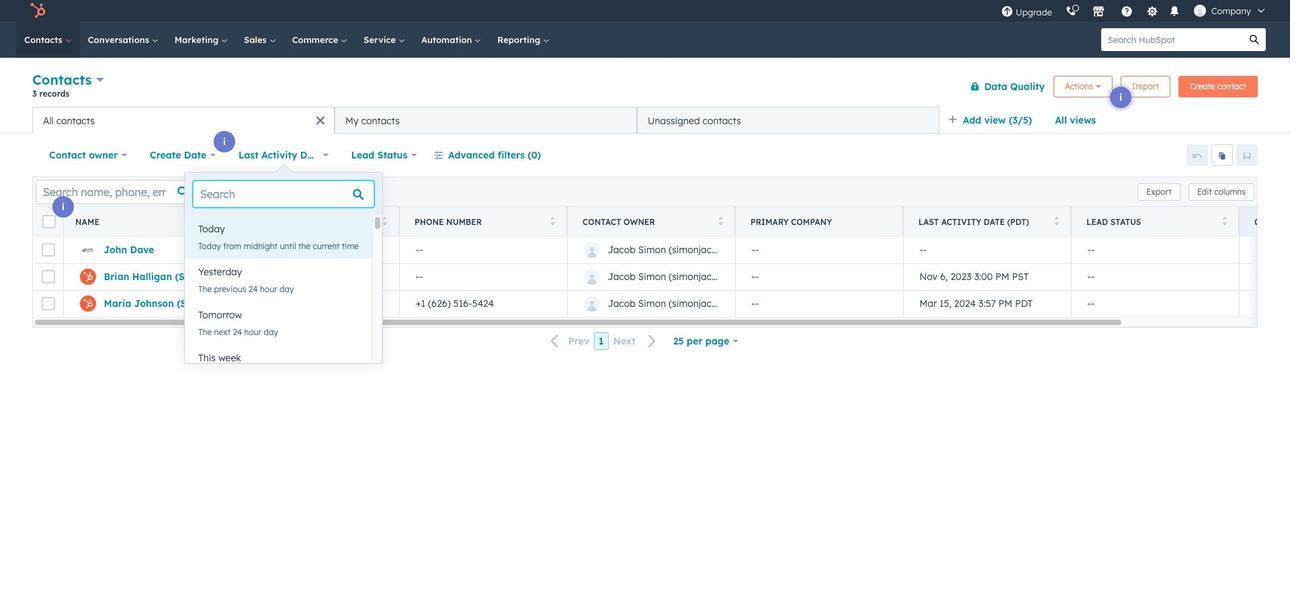 Task type: locate. For each thing, give the bounding box(es) containing it.
press to sort. element
[[214, 216, 219, 227], [382, 216, 387, 227], [550, 216, 555, 227], [718, 216, 723, 227], [1054, 216, 1059, 227], [1222, 216, 1227, 227]]

0 horizontal spatial press to sort. image
[[382, 216, 387, 225]]

press to sort. image for fifth press to sort. element from left
[[1054, 216, 1059, 225]]

3 press to sort. image from the left
[[1054, 216, 1059, 225]]

3 press to sort. element from the left
[[550, 216, 555, 227]]

list box
[[185, 216, 382, 388]]

menu
[[994, 0, 1274, 22]]

4 press to sort. image from the left
[[1222, 216, 1227, 225]]

Search search field
[[193, 181, 374, 208]]

pagination navigation
[[543, 332, 664, 350]]

Search HubSpot search field
[[1101, 28, 1243, 51]]

1 horizontal spatial press to sort. image
[[550, 216, 555, 225]]

6 press to sort. element from the left
[[1222, 216, 1227, 227]]

column header
[[735, 207, 904, 237]]

5 press to sort. element from the left
[[1054, 216, 1059, 227]]

press to sort. image
[[382, 216, 387, 225], [550, 216, 555, 225]]

2 press to sort. image from the left
[[718, 216, 723, 225]]

press to sort. image
[[214, 216, 219, 225], [718, 216, 723, 225], [1054, 216, 1059, 225], [1222, 216, 1227, 225]]

1 press to sort. element from the left
[[214, 216, 219, 227]]

banner
[[32, 69, 1258, 107]]

1 press to sort. image from the left
[[214, 216, 219, 225]]

press to sort. image for first press to sort. element from left
[[214, 216, 219, 225]]



Task type: vqa. For each thing, say whether or not it's contained in the screenshot.
Press to sort. element
yes



Task type: describe. For each thing, give the bounding box(es) containing it.
Search name, phone, email addresses, or company search field
[[36, 180, 199, 204]]

1 press to sort. image from the left
[[382, 216, 387, 225]]

4 press to sort. element from the left
[[718, 216, 723, 227]]

marketplaces image
[[1092, 6, 1104, 18]]

2 press to sort. element from the left
[[382, 216, 387, 227]]

press to sort. image for fourth press to sort. element
[[718, 216, 723, 225]]

press to sort. image for sixth press to sort. element from the left
[[1222, 216, 1227, 225]]

jacob simon image
[[1194, 5, 1206, 17]]

2 press to sort. image from the left
[[550, 216, 555, 225]]



